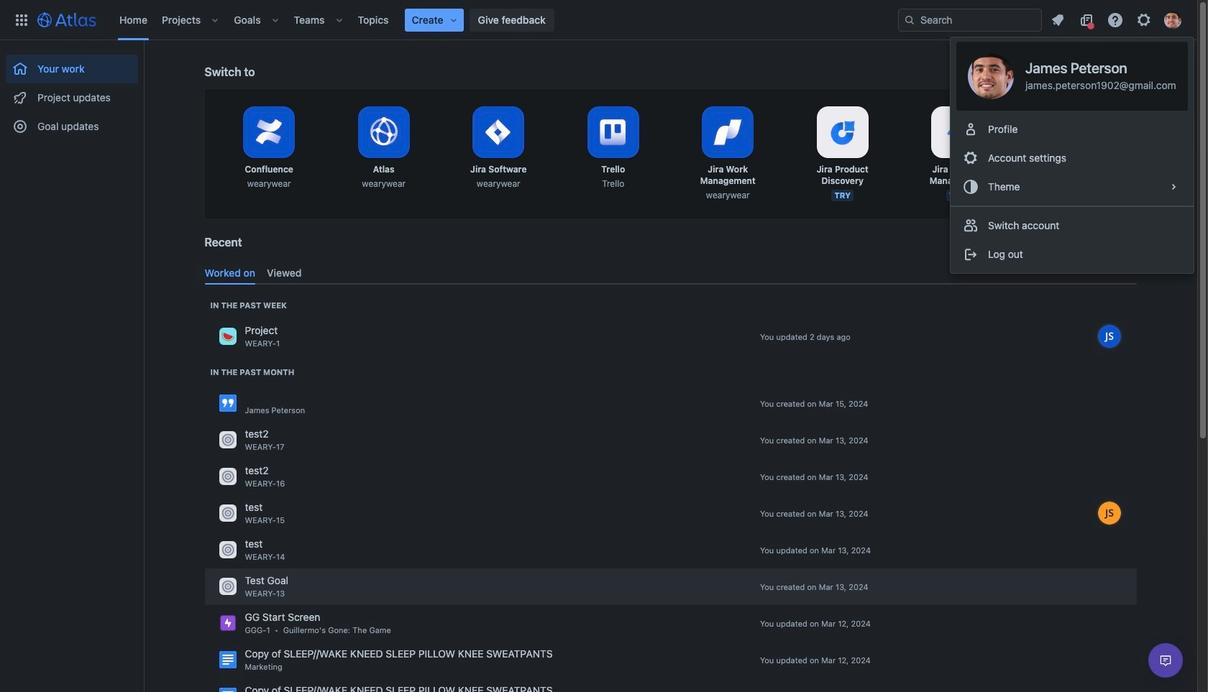 Task type: locate. For each thing, give the bounding box(es) containing it.
0 vertical spatial confluence image
[[219, 652, 236, 669]]

Search field
[[899, 8, 1043, 31]]

Filter by title field
[[1011, 237, 1136, 258]]

townsquare image
[[219, 469, 236, 486], [219, 542, 236, 559]]

top element
[[9, 0, 899, 40]]

tab list
[[199, 261, 1143, 285]]

townsquare image
[[219, 328, 236, 346], [219, 432, 236, 449], [219, 505, 236, 523], [219, 579, 236, 596]]

group
[[6, 40, 138, 145], [951, 111, 1194, 206], [951, 206, 1194, 273]]

1 vertical spatial townsquare image
[[219, 542, 236, 559]]

confluence image
[[219, 395, 236, 413]]

1 townsquare image from the top
[[219, 328, 236, 346]]

1 vertical spatial heading
[[210, 367, 295, 378]]

None search field
[[899, 8, 1043, 31]]

1 confluence image from the top
[[219, 652, 236, 669]]

help image
[[1107, 11, 1125, 28]]

heading
[[210, 300, 287, 311], [210, 367, 295, 378]]

0 vertical spatial heading
[[210, 300, 287, 311]]

0 vertical spatial townsquare image
[[219, 469, 236, 486]]

4 townsquare image from the top
[[219, 579, 236, 596]]

2 townsquare image from the top
[[219, 432, 236, 449]]

1 vertical spatial confluence image
[[219, 689, 236, 693]]

switch to... image
[[13, 11, 30, 28]]

banner
[[0, 0, 1198, 40]]

confluence image
[[219, 652, 236, 669], [219, 689, 236, 693]]



Task type: describe. For each thing, give the bounding box(es) containing it.
notifications image
[[1050, 11, 1067, 28]]

2 confluence image from the top
[[219, 689, 236, 693]]

jira image
[[219, 615, 236, 633]]

3 townsquare image from the top
[[219, 505, 236, 523]]

search image
[[1015, 241, 1026, 253]]

open intercom messenger image
[[1158, 653, 1175, 670]]

2 heading from the top
[[210, 367, 295, 378]]

settings image
[[1136, 11, 1153, 28]]

1 heading from the top
[[210, 300, 287, 311]]

account image
[[1165, 11, 1182, 28]]

1 townsquare image from the top
[[219, 469, 236, 486]]

2 townsquare image from the top
[[219, 542, 236, 559]]

search image
[[904, 14, 916, 26]]



Task type: vqa. For each thing, say whether or not it's contained in the screenshot.
heading related to 2nd confluence image from the bottom of the page
yes



